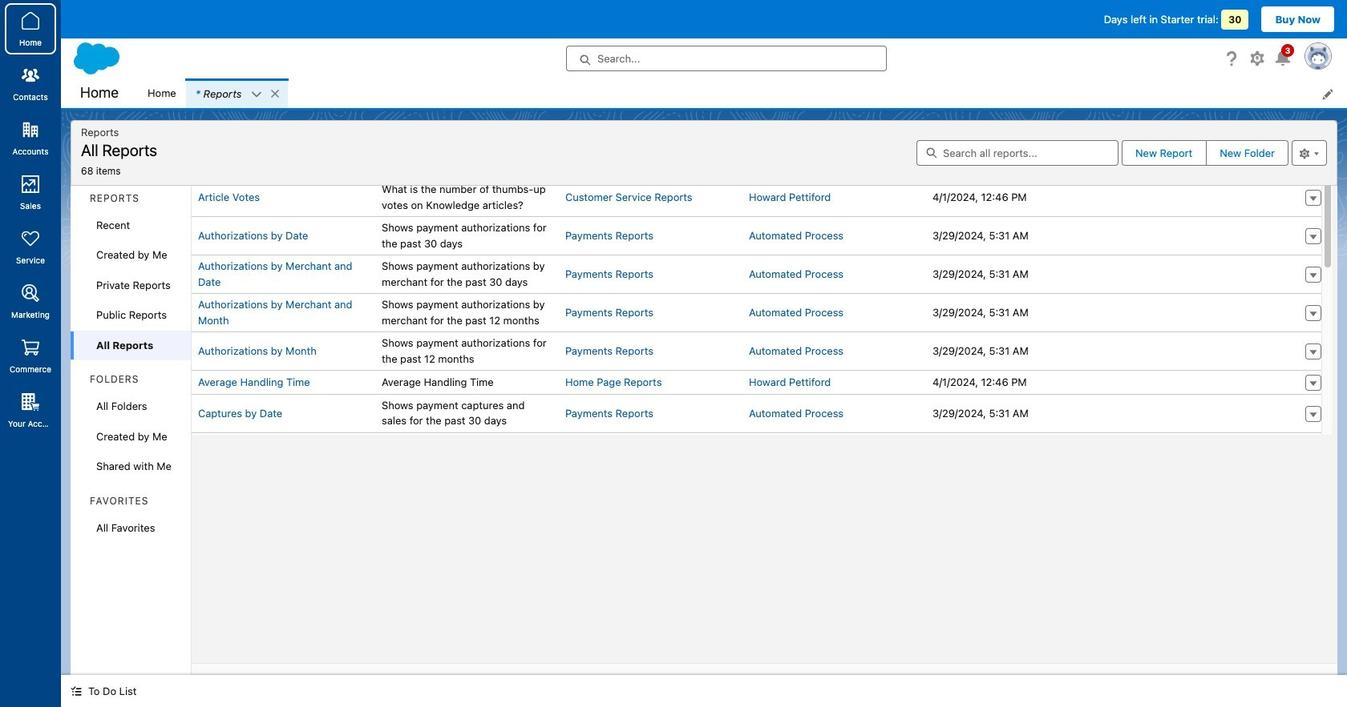 Task type: describe. For each thing, give the bounding box(es) containing it.
text default image
[[71, 687, 82, 698]]

Search all reports... text field
[[916, 140, 1119, 166]]

0 horizontal spatial text default image
[[251, 89, 262, 100]]



Task type: locate. For each thing, give the bounding box(es) containing it.
list item
[[186, 79, 288, 108]]

cell
[[1110, 178, 1293, 217], [1110, 217, 1293, 255], [1110, 255, 1293, 294], [1110, 294, 1293, 332], [1110, 332, 1293, 371], [1110, 371, 1293, 394], [1110, 394, 1293, 433], [375, 433, 559, 487], [559, 433, 742, 487], [742, 433, 926, 487], [926, 433, 1110, 487], [1110, 433, 1293, 487], [1293, 433, 1333, 487]]

text default image
[[270, 88, 281, 99], [251, 89, 262, 100]]

1 horizontal spatial text default image
[[270, 88, 281, 99]]

list
[[138, 79, 1347, 108]]



Task type: vqa. For each thing, say whether or not it's contained in the screenshot.
Select an Option text box
no



